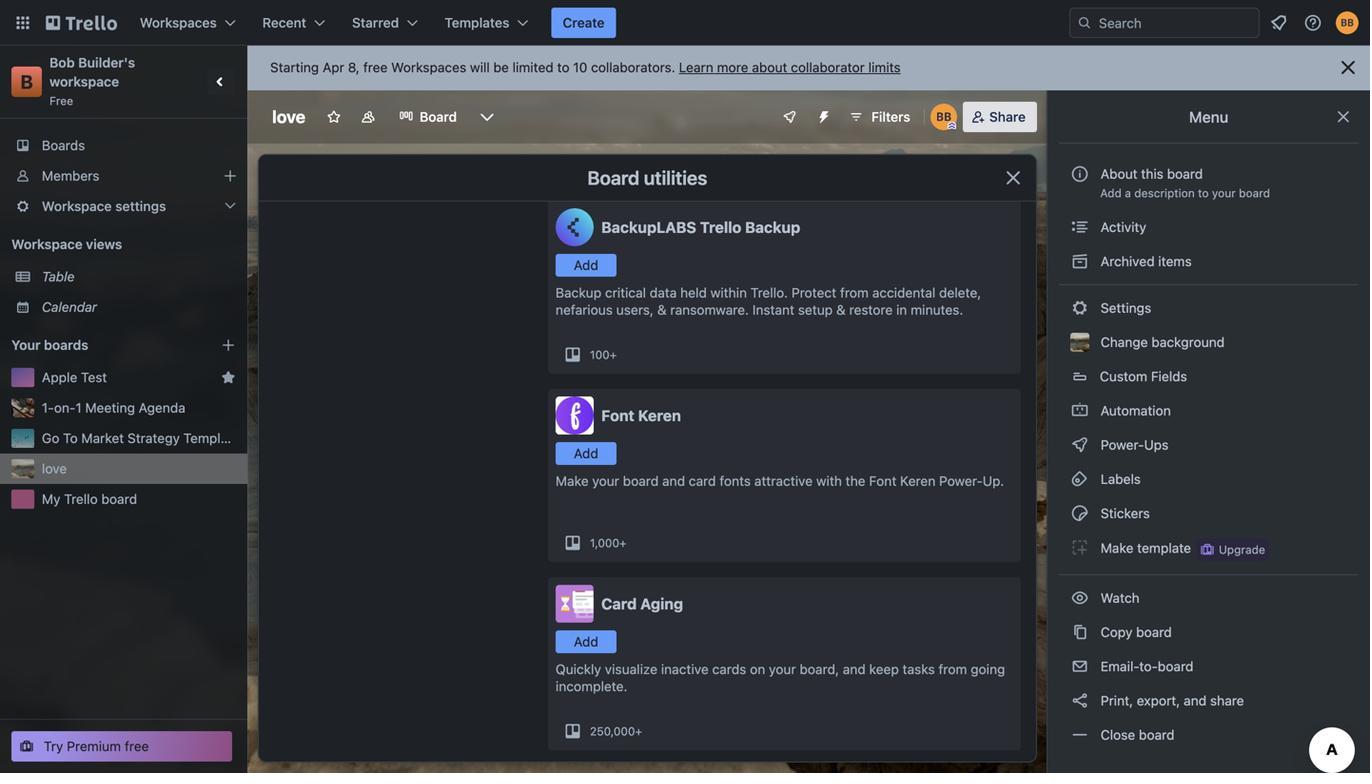 Task type: locate. For each thing, give the bounding box(es) containing it.
my trello board
[[42, 492, 137, 507]]

add button for card
[[556, 631, 617, 654]]

sm image for copy board
[[1071, 623, 1090, 642]]

board left card
[[623, 474, 659, 489]]

3 sm image from the top
[[1071, 504, 1090, 524]]

1 sm image from the top
[[1071, 218, 1090, 237]]

1 sm image from the top
[[1071, 299, 1090, 318]]

0 vertical spatial love
[[272, 107, 306, 127]]

love up "my"
[[42, 461, 67, 477]]

try
[[44, 739, 63, 755]]

+ down users,
[[610, 348, 617, 362]]

sm image inside print, export, and share link
[[1071, 692, 1090, 711]]

bob builder's workspace free
[[49, 55, 139, 108]]

0 horizontal spatial +
[[610, 348, 617, 362]]

0 horizontal spatial make
[[556, 474, 589, 489]]

this member is an admin of this board. image
[[948, 122, 956, 130]]

+ down visualize
[[635, 725, 643, 739]]

2 horizontal spatial +
[[635, 725, 643, 739]]

4 sm image from the top
[[1071, 470, 1090, 489]]

0 horizontal spatial workspaces
[[140, 15, 217, 30]]

sm image left the close at the right of the page
[[1071, 726, 1090, 745]]

1
[[76, 400, 82, 416]]

incomplete.
[[556, 679, 628, 695]]

apr
[[323, 59, 344, 75]]

to
[[557, 59, 570, 75], [1198, 187, 1209, 200]]

the
[[846, 474, 866, 489]]

add left a
[[1101, 187, 1122, 200]]

sm image inside stickers link
[[1071, 504, 1090, 524]]

board up the to-
[[1137, 625, 1172, 641]]

keren
[[638, 407, 681, 425], [901, 474, 936, 489]]

workspaces button
[[128, 8, 247, 38]]

table link
[[42, 267, 236, 287]]

sm image inside watch link
[[1071, 589, 1090, 608]]

& right setup
[[837, 302, 846, 318]]

collaborator
[[791, 59, 865, 75]]

sm image left watch
[[1071, 589, 1090, 608]]

from inside 'backup critical data held within trello. protect from accidental delete, nefarious users, & ransomware. instant setup & restore in minutes.'
[[840, 285, 869, 301]]

1 horizontal spatial trello
[[700, 218, 742, 237]]

recent
[[263, 15, 307, 30]]

board left customize views image
[[420, 109, 457, 125]]

1 horizontal spatial &
[[837, 302, 846, 318]]

my
[[42, 492, 60, 507]]

your boards
[[11, 337, 88, 353]]

settings link
[[1059, 293, 1359, 324]]

email-
[[1101, 659, 1140, 675]]

critical
[[605, 285, 646, 301]]

2 vertical spatial and
[[1184, 693, 1207, 709]]

1 vertical spatial +
[[620, 537, 627, 550]]

automation
[[1097, 403, 1171, 419]]

sm image inside copy board link
[[1071, 623, 1090, 642]]

trello for my
[[64, 492, 98, 507]]

sm image inside activity link
[[1071, 218, 1090, 237]]

0 vertical spatial +
[[610, 348, 617, 362]]

tasks
[[903, 662, 935, 678]]

add up 1,000
[[574, 446, 599, 462]]

1 vertical spatial make
[[1101, 541, 1134, 557]]

0 horizontal spatial board
[[420, 109, 457, 125]]

quickly
[[556, 662, 602, 678]]

love link
[[42, 460, 236, 479]]

1 horizontal spatial board
[[588, 167, 640, 189]]

1 horizontal spatial font
[[869, 474, 897, 489]]

from up restore
[[840, 285, 869, 301]]

sm image left activity
[[1071, 218, 1090, 237]]

5 sm image from the top
[[1071, 692, 1090, 711]]

from
[[840, 285, 869, 301], [939, 662, 968, 678]]

2 sm image from the top
[[1071, 436, 1090, 455]]

workspace visible image
[[361, 109, 376, 125]]

1 vertical spatial trello
[[64, 492, 98, 507]]

2 vertical spatial add button
[[556, 631, 617, 654]]

a
[[1125, 187, 1132, 200]]

sm image left archived
[[1071, 252, 1090, 271]]

add for font keren
[[574, 446, 599, 462]]

inactive
[[661, 662, 709, 678]]

members
[[42, 168, 99, 184]]

your
[[1212, 187, 1236, 200], [592, 474, 620, 489], [769, 662, 796, 678]]

0 vertical spatial keren
[[638, 407, 681, 425]]

1 horizontal spatial backup
[[745, 218, 801, 237]]

free right 8,
[[363, 59, 388, 75]]

1 horizontal spatial free
[[363, 59, 388, 75]]

sm image inside archived items link
[[1071, 252, 1090, 271]]

1 horizontal spatial workspaces
[[391, 59, 467, 75]]

sm image
[[1071, 218, 1090, 237], [1071, 252, 1090, 271], [1071, 402, 1090, 421], [1071, 470, 1090, 489], [1071, 539, 1090, 558], [1071, 589, 1090, 608], [1071, 623, 1090, 642], [1071, 726, 1090, 745]]

add button up quickly
[[556, 631, 617, 654]]

go to market strategy template link
[[42, 429, 240, 448]]

sm image inside 'close board' link
[[1071, 726, 1090, 745]]

1 horizontal spatial your
[[769, 662, 796, 678]]

nefarious
[[556, 302, 613, 318]]

1 vertical spatial free
[[125, 739, 149, 755]]

sm image left power-ups
[[1071, 436, 1090, 455]]

search image
[[1077, 15, 1093, 30]]

change background link
[[1059, 327, 1359, 358]]

up.
[[983, 474, 1004, 489]]

your up activity link
[[1212, 187, 1236, 200]]

board down love link
[[101, 492, 137, 507]]

2 sm image from the top
[[1071, 252, 1090, 271]]

and left card
[[663, 474, 685, 489]]

&
[[658, 302, 667, 318], [837, 302, 846, 318]]

sm image left email-
[[1071, 658, 1090, 677]]

0 vertical spatial backup
[[745, 218, 801, 237]]

bob builder (bobbuilder40) image right filters on the right top
[[931, 104, 957, 130]]

board up print, export, and share
[[1158, 659, 1194, 675]]

1 vertical spatial backup
[[556, 285, 602, 301]]

from right tasks
[[939, 662, 968, 678]]

sm image for stickers
[[1071, 504, 1090, 524]]

accidental
[[873, 285, 936, 301]]

your right on
[[769, 662, 796, 678]]

1 vertical spatial add button
[[556, 443, 617, 465]]

0 vertical spatial from
[[840, 285, 869, 301]]

1 vertical spatial keren
[[901, 474, 936, 489]]

1 vertical spatial love
[[42, 461, 67, 477]]

board inside 'close board' link
[[1139, 728, 1175, 743]]

sm image left print,
[[1071, 692, 1090, 711]]

board utilities
[[588, 167, 708, 189]]

starting apr 8, free workspaces will be limited to 10 collaborators. learn more about collaborator limits
[[270, 59, 901, 75]]

and left 'keep'
[[843, 662, 866, 678]]

b link
[[11, 67, 42, 97]]

0 horizontal spatial and
[[663, 474, 685, 489]]

+ up card
[[620, 537, 627, 550]]

board,
[[800, 662, 840, 678]]

workspace down members
[[42, 198, 112, 214]]

watch
[[1097, 591, 1144, 606]]

0 vertical spatial trello
[[700, 218, 742, 237]]

1 horizontal spatial +
[[620, 537, 627, 550]]

archived items link
[[1059, 247, 1359, 277]]

on-
[[54, 400, 76, 416]]

free right the premium
[[125, 739, 149, 755]]

about this board add a description to your board
[[1101, 166, 1271, 200]]

& down data
[[658, 302, 667, 318]]

0 vertical spatial workspace
[[42, 198, 112, 214]]

sm image inside settings link
[[1071, 299, 1090, 318]]

1 vertical spatial your
[[592, 474, 620, 489]]

2 add button from the top
[[556, 443, 617, 465]]

1 horizontal spatial from
[[939, 662, 968, 678]]

and inside quickly visualize inactive cards on your board, and keep tasks from going incomplete.
[[843, 662, 866, 678]]

1 vertical spatial and
[[843, 662, 866, 678]]

sm image for automation
[[1071, 402, 1090, 421]]

sm image left automation
[[1071, 402, 1090, 421]]

add button up nefarious
[[556, 254, 617, 277]]

and left share
[[1184, 693, 1207, 709]]

0 horizontal spatial backup
[[556, 285, 602, 301]]

power-ups
[[1097, 437, 1173, 453]]

0 horizontal spatial free
[[125, 739, 149, 755]]

workspace
[[42, 198, 112, 214], [11, 237, 83, 252]]

add up nefarious
[[574, 257, 599, 273]]

6 sm image from the top
[[1071, 589, 1090, 608]]

custom fields
[[1100, 369, 1188, 385]]

4 sm image from the top
[[1071, 658, 1090, 677]]

1 vertical spatial from
[[939, 662, 968, 678]]

trello up the within at the top of page
[[700, 218, 742, 237]]

bob builder's workspace link
[[49, 55, 139, 89]]

workspace up the table at the left top of page
[[11, 237, 83, 252]]

your inside quickly visualize inactive cards on your board, and keep tasks from going incomplete.
[[769, 662, 796, 678]]

sm image left make template
[[1071, 539, 1090, 558]]

settings
[[115, 198, 166, 214]]

builder's
[[78, 55, 135, 70]]

8 sm image from the top
[[1071, 726, 1090, 745]]

8,
[[348, 59, 360, 75]]

1 vertical spatial workspaces
[[391, 59, 467, 75]]

trello
[[700, 218, 742, 237], [64, 492, 98, 507]]

sm image left labels
[[1071, 470, 1090, 489]]

description
[[1135, 187, 1195, 200]]

3 sm image from the top
[[1071, 402, 1090, 421]]

your up 1,000
[[592, 474, 620, 489]]

workspaces up board link at the left of the page
[[391, 59, 467, 75]]

sm image
[[1071, 299, 1090, 318], [1071, 436, 1090, 455], [1071, 504, 1090, 524], [1071, 658, 1090, 677], [1071, 692, 1090, 711]]

0 horizontal spatial your
[[592, 474, 620, 489]]

apple test link
[[42, 368, 213, 387]]

1 vertical spatial power-
[[940, 474, 983, 489]]

add up quickly
[[574, 634, 599, 650]]

bob builder (bobbuilder40) image right open information menu "icon"
[[1336, 11, 1359, 34]]

font
[[602, 407, 635, 425], [869, 474, 897, 489]]

minutes.
[[911, 302, 964, 318]]

2 horizontal spatial and
[[1184, 693, 1207, 709]]

sm image for activity
[[1071, 218, 1090, 237]]

+ for font
[[620, 537, 627, 550]]

copy
[[1101, 625, 1133, 641]]

fonts
[[720, 474, 751, 489]]

1 horizontal spatial to
[[1198, 187, 1209, 200]]

0 horizontal spatial to
[[557, 59, 570, 75]]

sm image inside email-to-board link
[[1071, 658, 1090, 677]]

board up description
[[1168, 166, 1203, 182]]

+
[[610, 348, 617, 362], [620, 537, 627, 550], [635, 725, 643, 739]]

font down 100 +
[[602, 407, 635, 425]]

trello inside "link"
[[64, 492, 98, 507]]

upgrade
[[1219, 543, 1266, 557]]

templates button
[[433, 8, 540, 38]]

agenda
[[139, 400, 185, 416]]

board for board
[[420, 109, 457, 125]]

1 vertical spatial workspace
[[11, 237, 83, 252]]

board up backuplabs
[[588, 167, 640, 189]]

1 horizontal spatial make
[[1101, 541, 1134, 557]]

backup up trello.
[[745, 218, 801, 237]]

1,000
[[590, 537, 620, 550]]

meeting
[[85, 400, 135, 416]]

1 horizontal spatial bob builder (bobbuilder40) image
[[1336, 11, 1359, 34]]

free inside button
[[125, 739, 149, 755]]

add for card aging
[[574, 634, 599, 650]]

2 vertical spatial your
[[769, 662, 796, 678]]

board down export,
[[1139, 728, 1175, 743]]

board inside email-to-board link
[[1158, 659, 1194, 675]]

primary element
[[0, 0, 1371, 46]]

1 horizontal spatial love
[[272, 107, 306, 127]]

cards
[[712, 662, 747, 678]]

sm image inside labels link
[[1071, 470, 1090, 489]]

2 vertical spatial +
[[635, 725, 643, 739]]

make for make your board and card fonts attractive with the font keren power-up.
[[556, 474, 589, 489]]

add button for font
[[556, 443, 617, 465]]

2 & from the left
[[837, 302, 846, 318]]

workspace for workspace settings
[[42, 198, 112, 214]]

free
[[363, 59, 388, 75], [125, 739, 149, 755]]

sm image inside power-ups link
[[1071, 436, 1090, 455]]

print, export, and share
[[1097, 693, 1245, 709]]

keep
[[870, 662, 899, 678]]

0 vertical spatial add button
[[556, 254, 617, 277]]

customize views image
[[478, 108, 497, 127]]

0 horizontal spatial &
[[658, 302, 667, 318]]

love left star or unstar board "icon"
[[272, 107, 306, 127]]

print, export, and share link
[[1059, 686, 1359, 717]]

sm image for close board
[[1071, 726, 1090, 745]]

bob builder (bobbuilder40) image
[[1336, 11, 1359, 34], [931, 104, 957, 130]]

0 horizontal spatial trello
[[64, 492, 98, 507]]

background
[[1152, 335, 1225, 350]]

add inside about this board add a description to your board
[[1101, 187, 1122, 200]]

workspace inside popup button
[[42, 198, 112, 214]]

trello.
[[751, 285, 788, 301]]

0 vertical spatial board
[[420, 109, 457, 125]]

250,000 +
[[590, 725, 643, 739]]

+ for card
[[635, 725, 643, 739]]

1 vertical spatial to
[[1198, 187, 1209, 200]]

1 horizontal spatial and
[[843, 662, 866, 678]]

trello right "my"
[[64, 492, 98, 507]]

0 horizontal spatial from
[[840, 285, 869, 301]]

7 sm image from the top
[[1071, 623, 1090, 642]]

0 vertical spatial workspaces
[[140, 15, 217, 30]]

0 vertical spatial your
[[1212, 187, 1236, 200]]

3 add button from the top
[[556, 631, 617, 654]]

copy board
[[1097, 625, 1172, 641]]

automation image
[[809, 102, 836, 128]]

board inside copy board link
[[1137, 625, 1172, 641]]

open information menu image
[[1304, 13, 1323, 32]]

add board image
[[221, 338, 236, 353]]

font right "the"
[[869, 474, 897, 489]]

export,
[[1137, 693, 1181, 709]]

1 & from the left
[[658, 302, 667, 318]]

sm image left copy
[[1071, 623, 1090, 642]]

and inside print, export, and share link
[[1184, 693, 1207, 709]]

workspace views
[[11, 237, 122, 252]]

1 add button from the top
[[556, 254, 617, 277]]

1 vertical spatial bob builder (bobbuilder40) image
[[931, 104, 957, 130]]

to left '10'
[[557, 59, 570, 75]]

make template
[[1097, 541, 1192, 557]]

2 horizontal spatial your
[[1212, 187, 1236, 200]]

workspaces up workspace navigation collapse icon
[[140, 15, 217, 30]]

add button down font keren
[[556, 443, 617, 465]]

0 vertical spatial make
[[556, 474, 589, 489]]

this
[[1142, 166, 1164, 182]]

0 notifications image
[[1268, 11, 1291, 34]]

protect
[[792, 285, 837, 301]]

learn
[[679, 59, 714, 75]]

to up activity link
[[1198, 187, 1209, 200]]

1 vertical spatial board
[[588, 167, 640, 189]]

0 horizontal spatial keren
[[638, 407, 681, 425]]

sm image for make template
[[1071, 539, 1090, 558]]

0 vertical spatial power-
[[1101, 437, 1145, 453]]

0 vertical spatial font
[[602, 407, 635, 425]]

sm image left stickers
[[1071, 504, 1090, 524]]

1 vertical spatial font
[[869, 474, 897, 489]]

going
[[971, 662, 1006, 678]]

aging
[[641, 595, 683, 613]]

5 sm image from the top
[[1071, 539, 1090, 558]]

strategy
[[128, 431, 180, 446]]

sm image left settings
[[1071, 299, 1090, 318]]

sm image for power-ups
[[1071, 436, 1090, 455]]

1 horizontal spatial power-
[[1101, 437, 1145, 453]]

card aging
[[602, 595, 683, 613]]

backup up nefarious
[[556, 285, 602, 301]]

sm image inside automation link
[[1071, 402, 1090, 421]]

share button
[[963, 102, 1038, 132]]



Task type: describe. For each thing, give the bounding box(es) containing it.
sm image for watch
[[1071, 589, 1090, 608]]

visualize
[[605, 662, 658, 678]]

0 vertical spatial and
[[663, 474, 685, 489]]

boards link
[[0, 130, 247, 161]]

try premium free
[[44, 739, 149, 755]]

Search field
[[1093, 9, 1259, 37]]

filters
[[872, 109, 911, 125]]

share
[[990, 109, 1026, 125]]

starred
[[352, 15, 399, 30]]

add for backuplabs trello backup
[[574, 257, 599, 273]]

go
[[42, 431, 59, 446]]

100
[[590, 348, 610, 362]]

to inside about this board add a description to your board
[[1198, 187, 1209, 200]]

stickers link
[[1059, 499, 1359, 529]]

workspace settings
[[42, 198, 166, 214]]

power- inside power-ups link
[[1101, 437, 1145, 453]]

0 vertical spatial bob builder (bobbuilder40) image
[[1336, 11, 1359, 34]]

archived items
[[1097, 254, 1192, 269]]

workspace navigation collapse icon image
[[208, 69, 234, 95]]

starred button
[[341, 8, 430, 38]]

starred icon image
[[221, 370, 236, 385]]

apple
[[42, 370, 77, 385]]

apple test
[[42, 370, 107, 385]]

0 horizontal spatial font
[[602, 407, 635, 425]]

100 +
[[590, 348, 617, 362]]

add button for backuplabs
[[556, 254, 617, 277]]

your inside about this board add a description to your board
[[1212, 187, 1236, 200]]

backup critical data held within trello. protect from accidental delete, nefarious users, & ransomware. instant setup & restore in minutes.
[[556, 285, 982, 318]]

share
[[1211, 693, 1245, 709]]

template
[[1138, 541, 1192, 557]]

members link
[[0, 161, 247, 191]]

labels
[[1097, 472, 1141, 487]]

users,
[[617, 302, 654, 318]]

1 horizontal spatial keren
[[901, 474, 936, 489]]

workspace for workspace views
[[11, 237, 83, 252]]

close board link
[[1059, 721, 1359, 751]]

board link
[[387, 102, 468, 132]]

sm image for labels
[[1071, 470, 1090, 489]]

settings
[[1097, 300, 1152, 316]]

watch link
[[1059, 583, 1359, 614]]

workspace
[[49, 74, 119, 89]]

table
[[42, 269, 75, 285]]

backup inside 'backup critical data held within trello. protect from accidental delete, nefarious users, & ransomware. instant setup & restore in minutes.'
[[556, 285, 602, 301]]

email-to-board link
[[1059, 652, 1359, 682]]

go to market strategy template
[[42, 431, 240, 446]]

about
[[1101, 166, 1138, 182]]

from inside quickly visualize inactive cards on your board, and keep tasks from going incomplete.
[[939, 662, 968, 678]]

trello for backuplabs
[[700, 218, 742, 237]]

star or unstar board image
[[327, 109, 342, 125]]

limits
[[869, 59, 901, 75]]

workspaces inside dropdown button
[[140, 15, 217, 30]]

0 horizontal spatial bob builder (bobbuilder40) image
[[931, 104, 957, 130]]

sm image for print, export, and share
[[1071, 692, 1090, 711]]

love inside 'board name' text field
[[272, 107, 306, 127]]

board inside my trello board "link"
[[101, 492, 137, 507]]

1-
[[42, 400, 54, 416]]

in
[[897, 302, 907, 318]]

change
[[1101, 335, 1148, 350]]

activity
[[1097, 219, 1147, 235]]

calendar
[[42, 299, 97, 315]]

quickly visualize inactive cards on your board, and keep tasks from going incomplete.
[[556, 662, 1006, 695]]

close board
[[1097, 728, 1175, 743]]

print,
[[1101, 693, 1134, 709]]

free
[[49, 94, 73, 108]]

my trello board link
[[42, 490, 236, 509]]

close
[[1101, 728, 1136, 743]]

0 vertical spatial to
[[557, 59, 570, 75]]

+ for backuplabs
[[610, 348, 617, 362]]

to
[[63, 431, 78, 446]]

held
[[681, 285, 707, 301]]

your
[[11, 337, 41, 353]]

email-to-board
[[1097, 659, 1194, 675]]

views
[[86, 237, 122, 252]]

0 horizontal spatial power-
[[940, 474, 983, 489]]

bob
[[49, 55, 75, 70]]

setup
[[798, 302, 833, 318]]

premium
[[67, 739, 121, 755]]

archived
[[1101, 254, 1155, 269]]

1,000 +
[[590, 537, 627, 550]]

change background
[[1097, 335, 1225, 350]]

about
[[752, 59, 788, 75]]

0 vertical spatial free
[[363, 59, 388, 75]]

board up activity link
[[1239, 187, 1271, 200]]

0 horizontal spatial love
[[42, 461, 67, 477]]

instant
[[753, 302, 795, 318]]

custom
[[1100, 369, 1148, 385]]

back to home image
[[46, 8, 117, 38]]

sm image for settings
[[1071, 299, 1090, 318]]

your boards with 5 items element
[[11, 334, 192, 357]]

workspace settings button
[[0, 191, 247, 222]]

Board name text field
[[263, 102, 315, 132]]

will
[[470, 59, 490, 75]]

sm image for email-to-board
[[1071, 658, 1090, 677]]

copy board link
[[1059, 618, 1359, 648]]

collaborators.
[[591, 59, 676, 75]]

boards
[[44, 337, 88, 353]]

labels link
[[1059, 464, 1359, 495]]

1-on-1 meeting agenda link
[[42, 399, 236, 418]]

board for board utilities
[[588, 167, 640, 189]]

starting
[[270, 59, 319, 75]]

power ups image
[[782, 109, 798, 125]]

ups
[[1145, 437, 1169, 453]]

make for make template
[[1101, 541, 1134, 557]]

with
[[817, 474, 842, 489]]

data
[[650, 285, 677, 301]]

delete,
[[940, 285, 982, 301]]

items
[[1159, 254, 1192, 269]]

calendar link
[[42, 298, 236, 317]]

sm image for archived items
[[1071, 252, 1090, 271]]



Task type: vqa. For each thing, say whether or not it's contained in the screenshot.
the rightmost the Power-
yes



